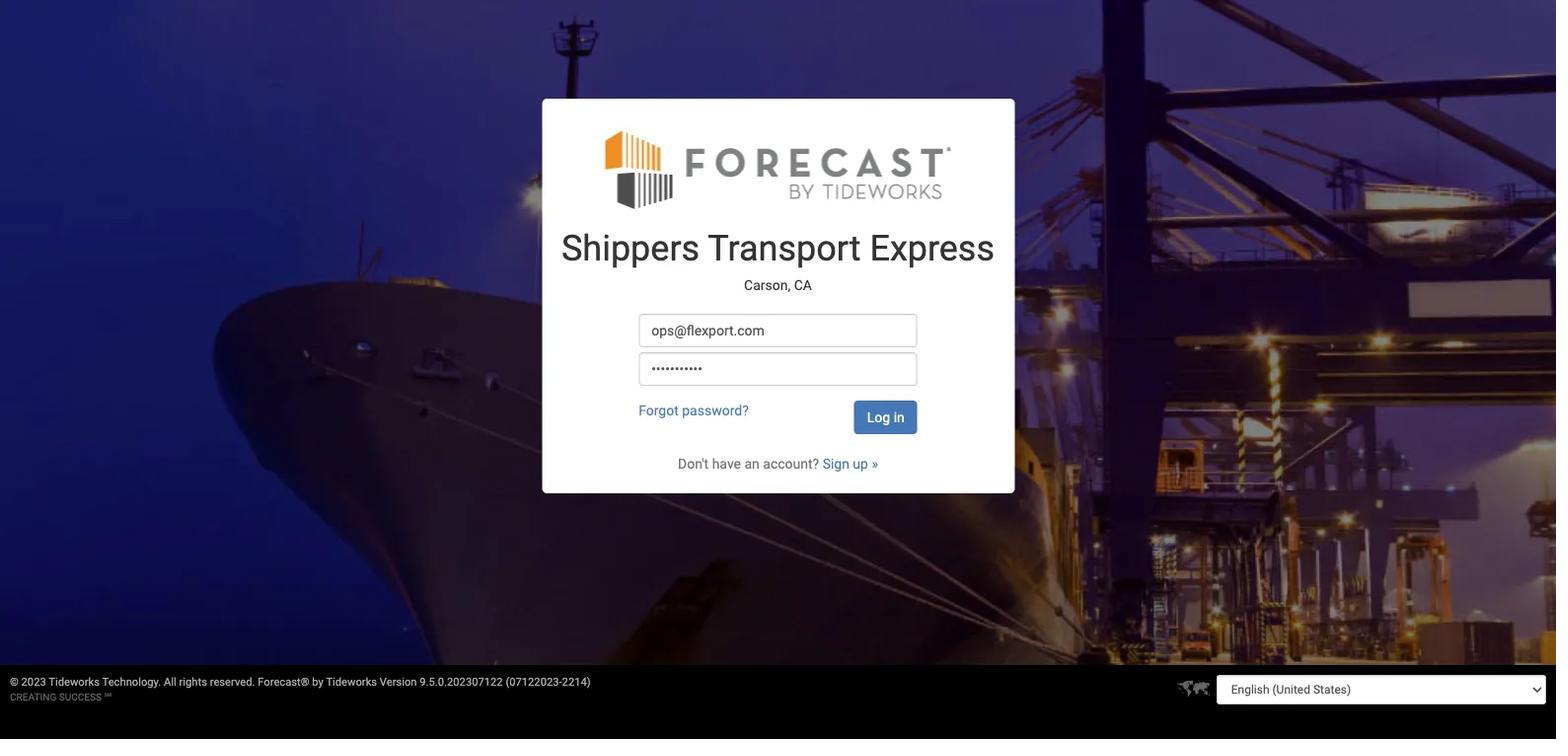 Task type: locate. For each thing, give the bounding box(es) containing it.
2023
[[21, 676, 46, 689]]

forgot
[[639, 402, 679, 418]]

9.5.0.202307122
[[420, 676, 503, 689]]

sign
[[823, 456, 850, 471]]

ca
[[794, 277, 812, 293]]

technology.
[[102, 676, 161, 689]]

shippers transport express carson, ca
[[562, 228, 995, 293]]

password?
[[682, 402, 749, 418]]

up
[[853, 456, 868, 471]]

1 tideworks from the left
[[49, 676, 100, 689]]

forgot password? log in
[[639, 402, 905, 425]]

an
[[745, 456, 760, 471]]

sign up » link
[[823, 456, 878, 471]]

tideworks right by
[[326, 676, 377, 689]]

tideworks
[[49, 676, 100, 689], [326, 676, 377, 689]]

reserved.
[[210, 676, 255, 689]]

1 horizontal spatial tideworks
[[326, 676, 377, 689]]

rights
[[179, 676, 207, 689]]

transport
[[708, 228, 861, 269]]

0 horizontal spatial tideworks
[[49, 676, 100, 689]]

tideworks up success
[[49, 676, 100, 689]]

©
[[10, 676, 19, 689]]



Task type: vqa. For each thing, say whether or not it's contained in the screenshot.
the have
yes



Task type: describe. For each thing, give the bounding box(es) containing it.
log
[[867, 409, 890, 425]]

carson,
[[744, 277, 791, 293]]

by
[[312, 676, 324, 689]]

℠
[[104, 692, 112, 703]]

forecast®
[[258, 676, 309, 689]]

© 2023 tideworks technology. all rights reserved. forecast® by tideworks version 9.5.0.202307122 (07122023-2214) creating success ℠
[[10, 676, 591, 703]]

2 tideworks from the left
[[326, 676, 377, 689]]

forecast® by tideworks image
[[605, 128, 951, 210]]

Email or username text field
[[639, 313, 918, 347]]

2214)
[[562, 676, 591, 689]]

in
[[894, 409, 905, 425]]

success
[[59, 692, 102, 703]]

»
[[872, 456, 878, 471]]

creating
[[10, 692, 56, 703]]

shippers
[[562, 228, 700, 269]]

don't
[[678, 456, 709, 471]]

version
[[380, 676, 417, 689]]

Password password field
[[639, 352, 918, 385]]

(07122023-
[[506, 676, 562, 689]]

have
[[712, 456, 741, 471]]

don't have an account? sign up »
[[678, 456, 878, 471]]

all
[[164, 676, 176, 689]]

forgot password? link
[[639, 402, 749, 418]]

account?
[[763, 456, 819, 471]]

log in button
[[854, 400, 918, 434]]

express
[[870, 228, 995, 269]]



